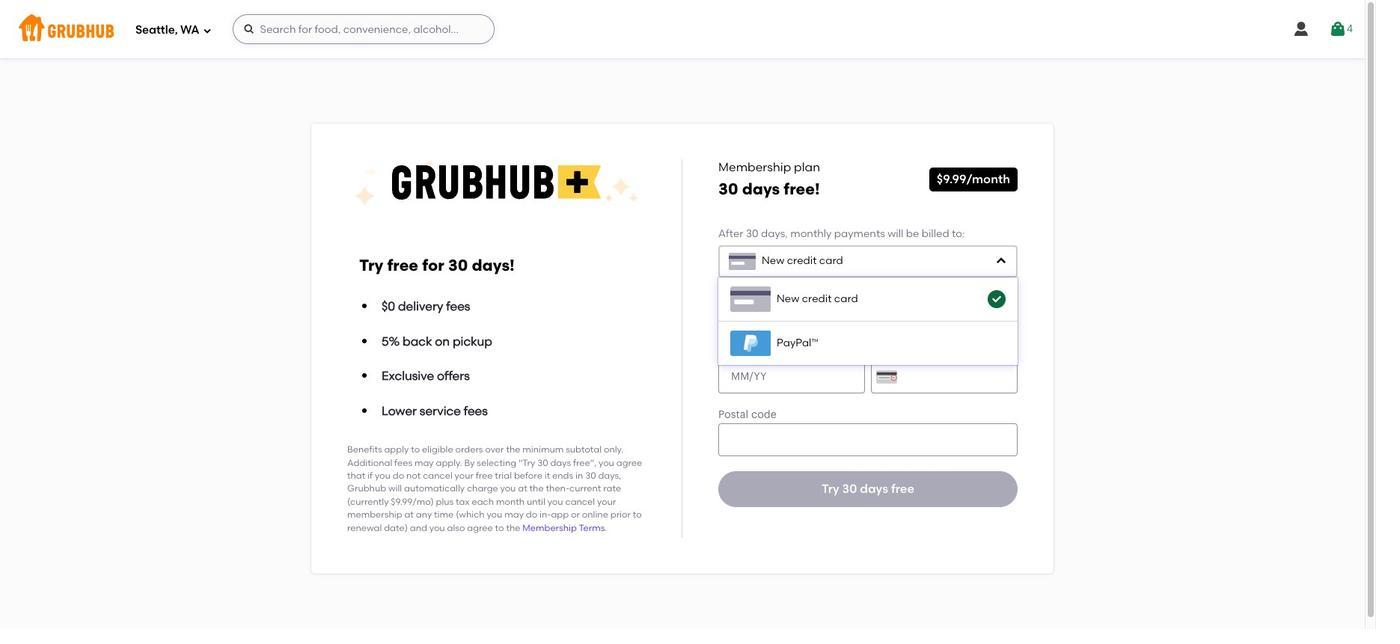 Task type: locate. For each thing, give the bounding box(es) containing it.
lower
[[382, 404, 417, 418]]

renewal
[[347, 523, 382, 534]]

2 horizontal spatial to
[[633, 510, 642, 521]]

free inside button
[[892, 482, 915, 496]]

(which
[[456, 510, 485, 521]]

new credit card
[[762, 255, 844, 267], [777, 293, 859, 305]]

agree down only.
[[617, 458, 643, 468]]

1 vertical spatial agree
[[467, 523, 493, 534]]

days, left monthly
[[761, 228, 788, 241]]

fees for $0 delivery fees
[[446, 299, 471, 314]]

1 vertical spatial cancel
[[566, 497, 595, 508]]

credit
[[787, 255, 817, 267], [802, 293, 832, 305]]

0 horizontal spatial at
[[405, 510, 414, 521]]

0 horizontal spatial to
[[411, 445, 420, 455]]

1 vertical spatial credit
[[802, 293, 832, 305]]

days,
[[761, 228, 788, 241], [599, 471, 622, 482]]

0 vertical spatial try
[[359, 256, 384, 275]]

current
[[570, 484, 601, 495]]

and
[[410, 523, 427, 534]]

0 vertical spatial to
[[411, 445, 420, 455]]

1 vertical spatial will
[[389, 484, 402, 495]]

$9.99/month
[[937, 172, 1011, 186]]

0 horizontal spatial do
[[393, 471, 404, 482]]

0 horizontal spatial svg image
[[991, 293, 1003, 305]]

back
[[403, 334, 432, 349]]

membership inside membership plan 30 days free!
[[719, 160, 792, 174]]

0 vertical spatial do
[[393, 471, 404, 482]]

0 vertical spatial card
[[820, 255, 844, 267]]

may
[[415, 458, 434, 468], [505, 510, 524, 521]]

new credit card down monthly
[[762, 255, 844, 267]]

to
[[411, 445, 420, 455], [633, 510, 642, 521], [495, 523, 504, 534]]

credit down monthly
[[787, 255, 817, 267]]

exclusive offers
[[382, 369, 470, 383]]

0 vertical spatial fees
[[446, 299, 471, 314]]

the up until
[[530, 484, 544, 495]]

card
[[820, 255, 844, 267], [835, 293, 859, 305]]

1 vertical spatial membership
[[523, 523, 577, 534]]

agree down (which
[[467, 523, 493, 534]]

at down the "$9.99/mo)"
[[405, 510, 414, 521]]

you up month
[[501, 484, 516, 495]]

to:
[[952, 228, 965, 241]]

0 vertical spatial at
[[518, 484, 528, 495]]

tax
[[456, 497, 470, 508]]

1 vertical spatial try
[[822, 482, 840, 496]]

0 horizontal spatial will
[[389, 484, 402, 495]]

free
[[387, 256, 419, 275], [476, 471, 493, 482], [892, 482, 915, 496]]

svg image inside 4 button
[[1330, 20, 1348, 38]]

will up the "$9.99/mo)"
[[389, 484, 402, 495]]

do left 'in-'
[[526, 510, 538, 521]]

after
[[719, 228, 744, 241]]

1 vertical spatial fees
[[464, 404, 488, 418]]

$0 delivery fees
[[382, 299, 471, 314]]

2 vertical spatial days
[[860, 482, 889, 496]]

0 horizontal spatial agree
[[467, 523, 493, 534]]

new down after 30 days, monthly payments will be billed to:
[[762, 255, 785, 267]]

any
[[416, 510, 432, 521]]

agree
[[617, 458, 643, 468], [467, 523, 493, 534]]

membership for 30
[[719, 160, 792, 174]]

cancel up automatically
[[423, 471, 453, 482]]

1 vertical spatial at
[[405, 510, 414, 521]]

0 horizontal spatial may
[[415, 458, 434, 468]]

2 horizontal spatial days
[[860, 482, 889, 496]]

may up not
[[415, 458, 434, 468]]

to down month
[[495, 523, 504, 534]]

your down rate
[[597, 497, 616, 508]]

fees
[[446, 299, 471, 314], [464, 404, 488, 418], [395, 458, 413, 468]]

svg image
[[243, 23, 255, 35], [203, 26, 212, 35], [996, 256, 1008, 267]]

at down before
[[518, 484, 528, 495]]

0 vertical spatial your
[[455, 471, 474, 482]]

0 vertical spatial days
[[743, 180, 780, 199]]

1 horizontal spatial free
[[476, 471, 493, 482]]

0 horizontal spatial cancel
[[423, 471, 453, 482]]

each
[[472, 497, 494, 508]]

0 horizontal spatial free
[[387, 256, 419, 275]]

1 horizontal spatial svg image
[[243, 23, 255, 35]]

plus
[[436, 497, 454, 508]]

billed
[[922, 228, 950, 241]]

1 vertical spatial days
[[551, 458, 571, 468]]

do left not
[[393, 471, 404, 482]]

membership up free!
[[719, 160, 792, 174]]

you down the "then-"
[[548, 497, 563, 508]]

membership for .
[[523, 523, 577, 534]]

0 vertical spatial agree
[[617, 458, 643, 468]]

0 vertical spatial membership
[[719, 160, 792, 174]]

offers
[[437, 369, 470, 383]]

0 horizontal spatial membership
[[523, 523, 577, 534]]

free",
[[574, 458, 597, 468]]

wa
[[181, 23, 200, 36]]

fees inside benefits apply to eligible orders over the minimum subtotal only. additional fees may apply. by selecting "try 30 days free", you agree that if you do not cancel your free trial before it ends in 30 days, grubhub will automatically charge you at the then-current rate (currently $9.99/mo) plus tax each month until you cancel your membership at any time (which you may do in-app or online prior to renewal date) and you also agree to the
[[395, 458, 413, 468]]

1 vertical spatial may
[[505, 510, 524, 521]]

also
[[447, 523, 465, 534]]

2 vertical spatial fees
[[395, 458, 413, 468]]

1 horizontal spatial at
[[518, 484, 528, 495]]

0 horizontal spatial your
[[455, 471, 474, 482]]

membership
[[719, 160, 792, 174], [523, 523, 577, 534]]

.
[[605, 523, 607, 534]]

will left be
[[888, 228, 904, 241]]

try inside button
[[822, 482, 840, 496]]

selecting
[[477, 458, 517, 468]]

0 vertical spatial may
[[415, 458, 434, 468]]

the right over
[[506, 445, 521, 455]]

try for try free for 30 days!
[[359, 256, 384, 275]]

30 inside button
[[843, 482, 858, 496]]

new
[[762, 255, 785, 267], [777, 293, 800, 305]]

1 horizontal spatial to
[[495, 523, 504, 534]]

0 vertical spatial days,
[[761, 228, 788, 241]]

over
[[485, 445, 504, 455]]

then-
[[546, 484, 570, 495]]

0 horizontal spatial svg image
[[203, 26, 212, 35]]

membership plan 30 days free!
[[719, 160, 821, 199]]

0 horizontal spatial try
[[359, 256, 384, 275]]

fees right service
[[464, 404, 488, 418]]

month
[[496, 497, 525, 508]]

1 horizontal spatial try
[[822, 482, 840, 496]]

30
[[719, 180, 739, 199], [746, 228, 759, 241], [448, 256, 468, 275], [538, 458, 549, 468], [586, 471, 596, 482], [843, 482, 858, 496]]

1 horizontal spatial your
[[597, 497, 616, 508]]

1 horizontal spatial days
[[743, 180, 780, 199]]

membership terms link
[[523, 523, 605, 534]]

you
[[599, 458, 615, 468], [375, 471, 391, 482], [501, 484, 516, 495], [548, 497, 563, 508], [487, 510, 503, 521], [430, 523, 445, 534]]

to right prior
[[633, 510, 642, 521]]

rate
[[604, 484, 622, 495]]

for
[[422, 256, 445, 275]]

0 vertical spatial the
[[506, 445, 521, 455]]

0 vertical spatial will
[[888, 228, 904, 241]]

payments
[[835, 228, 886, 241]]

may down month
[[505, 510, 524, 521]]

the
[[506, 445, 521, 455], [530, 484, 544, 495], [506, 523, 521, 534]]

"try
[[519, 458, 536, 468]]

1 vertical spatial the
[[530, 484, 544, 495]]

terms
[[579, 523, 605, 534]]

1 horizontal spatial membership
[[719, 160, 792, 174]]

at
[[518, 484, 528, 495], [405, 510, 414, 521]]

1 vertical spatial your
[[597, 497, 616, 508]]

cancel up or
[[566, 497, 595, 508]]

your down by at the left of page
[[455, 471, 474, 482]]

1 horizontal spatial do
[[526, 510, 538, 521]]

subtotal
[[566, 445, 602, 455]]

days, inside benefits apply to eligible orders over the minimum subtotal only. additional fees may apply. by selecting "try 30 days free", you agree that if you do not cancel your free trial before it ends in 30 days, grubhub will automatically charge you at the then-current rate (currently $9.99/mo) plus tax each month until you cancel your membership at any time (which you may do in-app or online prior to renewal date) and you also agree to the
[[599, 471, 622, 482]]

fees down apply
[[395, 458, 413, 468]]

2 horizontal spatial svg image
[[1330, 20, 1348, 38]]

fees right delivery on the top left of the page
[[446, 299, 471, 314]]

do
[[393, 471, 404, 482], [526, 510, 538, 521]]

$0
[[382, 299, 395, 314]]

0 horizontal spatial days,
[[599, 471, 622, 482]]

new up the paypal™
[[777, 293, 800, 305]]

1 vertical spatial days,
[[599, 471, 622, 482]]

1 vertical spatial do
[[526, 510, 538, 521]]

new credit card up the paypal™
[[777, 293, 859, 305]]

svg image
[[1293, 20, 1311, 38], [1330, 20, 1348, 38], [991, 293, 1003, 305]]

1 horizontal spatial agree
[[617, 458, 643, 468]]

minimum
[[523, 445, 564, 455]]

membership logo image
[[354, 159, 639, 207]]

to right apply
[[411, 445, 420, 455]]

your
[[455, 471, 474, 482], [597, 497, 616, 508]]

the down month
[[506, 523, 521, 534]]

1 horizontal spatial svg image
[[1293, 20, 1311, 38]]

days inside membership plan 30 days free!
[[743, 180, 780, 199]]

membership down 'in-'
[[523, 523, 577, 534]]

days, up rate
[[599, 471, 622, 482]]

seattle, wa
[[136, 23, 200, 36]]

credit up the paypal™
[[802, 293, 832, 305]]

ends
[[553, 471, 574, 482]]

will
[[888, 228, 904, 241], [389, 484, 402, 495]]

cancel
[[423, 471, 453, 482], [566, 497, 595, 508]]

free!
[[784, 180, 820, 199]]

try free for 30 days!
[[359, 256, 515, 275]]

0 horizontal spatial days
[[551, 458, 571, 468]]

1 vertical spatial card
[[835, 293, 859, 305]]

1 horizontal spatial will
[[888, 228, 904, 241]]

2 horizontal spatial free
[[892, 482, 915, 496]]



Task type: vqa. For each thing, say whether or not it's contained in the screenshot.
top Membership
yes



Task type: describe. For each thing, give the bounding box(es) containing it.
1 horizontal spatial cancel
[[566, 497, 595, 508]]

4 button
[[1330, 16, 1354, 43]]

0 vertical spatial cancel
[[423, 471, 453, 482]]

delivery
[[398, 299, 444, 314]]

plan
[[794, 160, 821, 174]]

days inside benefits apply to eligible orders over the minimum subtotal only. additional fees may apply. by selecting "try 30 days free", you agree that if you do not cancel your free trial before it ends in 30 days, grubhub will automatically charge you at the then-current rate (currently $9.99/mo) plus tax each month until you cancel your membership at any time (which you may do in-app or online prior to renewal date) and you also agree to the
[[551, 458, 571, 468]]

you down only.
[[599, 458, 615, 468]]

after 30 days, monthly payments will be billed to:
[[719, 228, 965, 241]]

you down "each"
[[487, 510, 503, 521]]

or
[[571, 510, 580, 521]]

apply.
[[436, 458, 462, 468]]

not
[[407, 471, 421, 482]]

charge
[[467, 484, 498, 495]]

if
[[368, 471, 373, 482]]

benefits apply to eligible orders over the minimum subtotal only. additional fees may apply. by selecting "try 30 days free", you agree that if you do not cancel your free trial before it ends in 30 days, grubhub will automatically charge you at the then-current rate (currently $9.99/mo) plus tax each month until you cancel your membership at any time (which you may do in-app or online prior to renewal date) and you also agree to the
[[347, 445, 643, 534]]

grubhub
[[347, 484, 386, 495]]

2 vertical spatial to
[[495, 523, 504, 534]]

trial
[[495, 471, 512, 482]]

benefits
[[347, 445, 382, 455]]

eligible
[[422, 445, 453, 455]]

4
[[1348, 22, 1354, 35]]

5% back on pickup
[[382, 334, 493, 349]]

0 vertical spatial new
[[762, 255, 785, 267]]

1 horizontal spatial days,
[[761, 228, 788, 241]]

in-
[[540, 510, 551, 521]]

monthly
[[791, 228, 832, 241]]

main navigation navigation
[[0, 0, 1366, 58]]

it
[[545, 471, 550, 482]]

on
[[435, 334, 450, 349]]

1 vertical spatial new credit card
[[777, 293, 859, 305]]

1 horizontal spatial may
[[505, 510, 524, 521]]

apply
[[384, 445, 409, 455]]

seattle,
[[136, 23, 178, 36]]

1 vertical spatial to
[[633, 510, 642, 521]]

0 vertical spatial new credit card
[[762, 255, 844, 267]]

lower service fees
[[382, 404, 488, 418]]

try 30 days free button
[[719, 472, 1018, 507]]

try for try 30 days free
[[822, 482, 840, 496]]

exclusive
[[382, 369, 434, 383]]

online
[[582, 510, 609, 521]]

5%
[[382, 334, 400, 349]]

be
[[907, 228, 920, 241]]

you down time
[[430, 523, 445, 534]]

by
[[465, 458, 475, 468]]

(currently
[[347, 497, 389, 508]]

membership
[[347, 510, 402, 521]]

days inside button
[[860, 482, 889, 496]]

1 vertical spatial new
[[777, 293, 800, 305]]

Search for food, convenience, alcohol... search field
[[233, 14, 495, 44]]

free inside benefits apply to eligible orders over the minimum subtotal only. additional fees may apply. by selecting "try 30 days free", you agree that if you do not cancel your free trial before it ends in 30 days, grubhub will automatically charge you at the then-current rate (currently $9.99/mo) plus tax each month until you cancel your membership at any time (which you may do in-app or online prior to renewal date) and you also agree to the
[[476, 471, 493, 482]]

2 vertical spatial the
[[506, 523, 521, 534]]

time
[[434, 510, 454, 521]]

in
[[576, 471, 583, 482]]

will inside benefits apply to eligible orders over the minimum subtotal only. additional fees may apply. by selecting "try 30 days free", you agree that if you do not cancel your free trial before it ends in 30 days, grubhub will automatically charge you at the then-current rate (currently $9.99/mo) plus tax each month until you cancel your membership at any time (which you may do in-app or online prior to renewal date) and you also agree to the
[[389, 484, 402, 495]]

service
[[420, 404, 461, 418]]

app
[[551, 510, 569, 521]]

that
[[347, 471, 366, 482]]

until
[[527, 497, 546, 508]]

pickup
[[453, 334, 493, 349]]

0 vertical spatial credit
[[787, 255, 817, 267]]

prior
[[611, 510, 631, 521]]

30 inside membership plan 30 days free!
[[719, 180, 739, 199]]

2 horizontal spatial svg image
[[996, 256, 1008, 267]]

fees for lower service fees
[[464, 404, 488, 418]]

paypal™
[[777, 337, 819, 350]]

membership terms .
[[523, 523, 607, 534]]

days!
[[472, 256, 515, 275]]

try 30 days free
[[822, 482, 915, 496]]

date)
[[384, 523, 408, 534]]

orders
[[456, 445, 483, 455]]

before
[[514, 471, 543, 482]]

you right if
[[375, 471, 391, 482]]

only.
[[604, 445, 624, 455]]

additional
[[347, 458, 393, 468]]

$9.99/mo)
[[391, 497, 434, 508]]

automatically
[[404, 484, 465, 495]]



